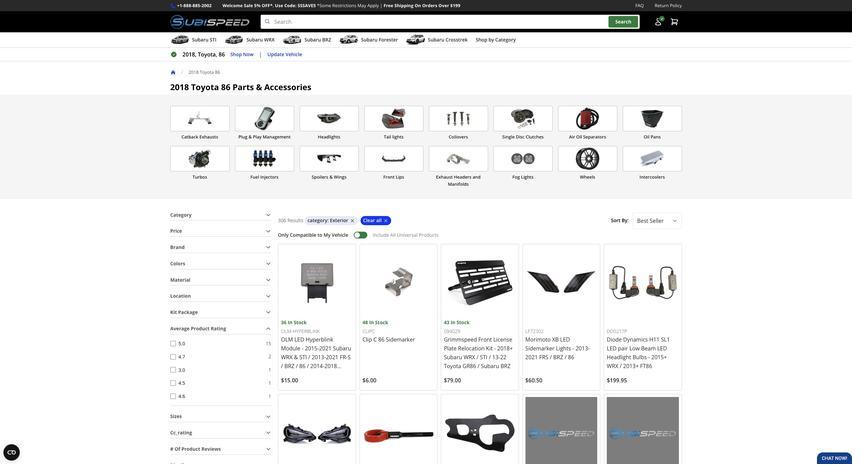 Task type: vqa. For each thing, say whether or not it's contained in the screenshot.


Task type: locate. For each thing, give the bounding box(es) containing it.
subaru right a subaru crosstrek thumbnail image
[[428, 36, 445, 43]]

welcome
[[223, 2, 243, 9]]

front left lips
[[383, 174, 395, 180]]

only
[[278, 232, 289, 238]]

2 in from the left
[[369, 319, 374, 326]]

oil
[[576, 134, 582, 140], [644, 134, 650, 140]]

clutches
[[526, 134, 544, 140]]

headlights image
[[300, 106, 358, 131]]

in inside 43 in stock 094029 grimmspeed front license plate relocation kit - 2018+ subaru wrx / sti / 13-22 toyota gr86 / subaru brz
[[451, 319, 456, 326]]

oil pans image
[[623, 106, 682, 131]]

brz up $15.00
[[285, 363, 295, 370]]

86 inside 36 in stock olm-hyperblink olm led hyperblink module - 2015-2021 subaru wrx & sti / 2013-2021 fr-s / brz / 86 / 2014-2018 forester / 2013-2017 crosstrek / 2012-2016 impreza / 2010-2014 outback
[[299, 363, 306, 370]]

1 vertical spatial 2018
[[170, 81, 189, 93]]

in right 48
[[369, 319, 374, 326]]

2 horizontal spatial stock
[[457, 319, 470, 326]]

button image
[[654, 18, 662, 26]]

morimoto
[[526, 336, 551, 343]]

1 for 4.5
[[269, 380, 271, 386]]

subaru brz button
[[283, 34, 331, 47]]

sizes button
[[170, 411, 271, 422]]

0 horizontal spatial sidemarker
[[386, 336, 415, 343]]

product right of
[[181, 446, 200, 452]]

1 for 3.0
[[269, 366, 271, 373]]

& left the play
[[249, 134, 252, 140]]

stock inside 43 in stock 094029 grimmspeed front license plate relocation kit - 2018+ subaru wrx / sti / 13-22 toyota gr86 / subaru brz
[[457, 319, 470, 326]]

1 stock from the left
[[294, 319, 307, 326]]

intercoolers
[[640, 174, 665, 180]]

2002
[[202, 2, 212, 9]]

by:
[[622, 217, 629, 224]]

- inside the lf72302 morimoto xb led sidemarker lights - 2013- 2021 frs / brz / 86
[[573, 345, 574, 352]]

sti for hyperblink
[[300, 354, 307, 361]]

0 vertical spatial shop
[[476, 36, 488, 43]]

1 horizontal spatial in
[[369, 319, 374, 326]]

lights down xb
[[556, 345, 571, 352]]

license
[[494, 336, 512, 343]]

search input field
[[261, 15, 640, 29]]

& inside button
[[249, 134, 252, 140]]

2 horizontal spatial sti
[[480, 354, 488, 361]]

brz down 22
[[501, 363, 511, 370]]

wrx
[[264, 36, 275, 43], [281, 354, 293, 361], [464, 354, 475, 361], [607, 363, 619, 370]]

shop now
[[230, 51, 254, 57]]

sort
[[611, 217, 621, 224]]

1 horizontal spatial lights
[[556, 345, 571, 352]]

1 horizontal spatial crosstrek
[[446, 36, 468, 43]]

toyota
[[444, 363, 461, 370]]

product inside dropdown button
[[191, 325, 210, 332]]

0 horizontal spatial lights
[[521, 174, 534, 180]]

led inside 36 in stock olm-hyperblink olm led hyperblink module - 2015-2021 subaru wrx & sti / 2013-2021 fr-s / brz / 86 / 2014-2018 forester / 2013-2017 crosstrek / 2012-2016 impreza / 2010-2014 outback
[[295, 336, 304, 343]]

1 oil from the left
[[576, 134, 582, 140]]

faq link
[[636, 2, 644, 9]]

1 vertical spatial vehicle
[[332, 232, 348, 238]]

led
[[295, 336, 304, 343], [560, 336, 570, 343], [607, 345, 617, 352], [657, 345, 667, 352]]

shop left by
[[476, 36, 488, 43]]

lights inside the lf72302 morimoto xb led sidemarker lights - 2013- 2021 frs / brz / 86
[[556, 345, 571, 352]]

1 horizontal spatial sti
[[300, 354, 307, 361]]

a subaru brz thumbnail image image
[[283, 35, 302, 45]]

wrx down headlight
[[607, 363, 619, 370]]

forester up impreza
[[281, 371, 302, 379]]

shop for shop by category
[[476, 36, 488, 43]]

a subaru crosstrek thumbnail image image
[[406, 35, 425, 45]]

intercoolers image
[[623, 146, 682, 171]]

category up price at the left
[[170, 211, 192, 218]]

fuel
[[250, 174, 259, 180]]

86 right c
[[378, 336, 385, 343]]

category
[[495, 36, 516, 43]]

rating
[[211, 325, 226, 332]]

& inside 36 in stock olm-hyperblink olm led hyperblink module - 2015-2021 subaru wrx & sti / 2013-2021 fr-s / brz / 86 / 2014-2018 forester / 2013-2017 crosstrek / 2012-2016 impreza / 2010-2014 outback
[[294, 354, 298, 361]]

lights inside fog lights button
[[521, 174, 534, 180]]

shop
[[476, 36, 488, 43], [230, 51, 242, 57]]

3 in from the left
[[451, 319, 456, 326]]

/
[[181, 68, 183, 76], [308, 354, 310, 361], [477, 354, 479, 361], [489, 354, 491, 361], [550, 354, 552, 361], [565, 354, 567, 361], [281, 363, 283, 370], [296, 363, 298, 370], [307, 363, 309, 370], [478, 363, 480, 370], [620, 363, 622, 370], [304, 371, 306, 379], [307, 380, 309, 388], [303, 389, 305, 397]]

oil pans
[[644, 134, 661, 140]]

2021 left fr- on the left bottom
[[326, 354, 338, 361]]

1 vertical spatial lights
[[556, 345, 571, 352]]

category : exterior
[[308, 217, 348, 224]]

exhaust headers and manifolds image
[[429, 146, 488, 171]]

2 1 from the top
[[269, 380, 271, 386]]

in right 36 at the left of the page
[[288, 319, 293, 326]]

1 horizontal spatial sidemarker
[[526, 345, 555, 352]]

0 horizontal spatial vehicle
[[286, 51, 302, 57]]

led down "hyperblink"
[[295, 336, 304, 343]]

1 vertical spatial shop
[[230, 51, 242, 57]]

toyota down "2018 toyota 86"
[[191, 81, 219, 93]]

return policy
[[655, 2, 682, 9]]

led up the 2015+
[[657, 345, 667, 352]]

oil left "pans" on the right top of page
[[644, 134, 650, 140]]

catback
[[182, 134, 198, 140]]

subaru
[[192, 36, 209, 43], [246, 36, 263, 43], [305, 36, 321, 43], [361, 36, 378, 43], [428, 36, 445, 43], [333, 345, 351, 352], [444, 354, 462, 361], [481, 363, 499, 370]]

sidemarker inside the lf72302 morimoto xb led sidemarker lights - 2013- 2021 frs / brz / 86
[[526, 345, 555, 352]]

sti down 2015-
[[300, 354, 307, 361]]

0 horizontal spatial shop
[[230, 51, 242, 57]]

lf72302
[[526, 328, 544, 334]]

turbos button
[[170, 146, 230, 188]]

1 down 2
[[269, 366, 271, 373]]

1 vertical spatial |
[[259, 51, 262, 58]]

sticker fab front and rear 3d carbon fiber emblem overlays image
[[526, 397, 598, 464]]

on
[[415, 2, 421, 9]]

stock right 48
[[375, 319, 388, 326]]

in right 43
[[451, 319, 456, 326]]

kit up 13-
[[486, 345, 493, 352]]

subaru sti button
[[170, 34, 217, 47]]

fr-s / brz / 86 drivers side tail gasket lh image
[[444, 397, 516, 464]]

2 horizontal spatial in
[[451, 319, 456, 326]]

search button
[[609, 16, 638, 28]]

open widget image
[[3, 444, 20, 461]]

5.0
[[178, 340, 185, 347]]

0 vertical spatial kit
[[170, 309, 177, 315]]

1 left $15.00
[[269, 380, 271, 386]]

exhausts
[[199, 134, 218, 140]]

module
[[281, 345, 300, 352]]

and
[[473, 174, 481, 180]]

0 vertical spatial 2013-
[[576, 345, 590, 352]]

1 vertical spatial sidemarker
[[526, 345, 555, 352]]

stock inside 36 in stock olm-hyperblink olm led hyperblink module - 2015-2021 subaru wrx & sti / 2013-2021 fr-s / brz / 86 / 2014-2018 forester / 2013-2017 crosstrek / 2012-2016 impreza / 2010-2014 outback
[[294, 319, 307, 326]]

fog lights image
[[494, 146, 552, 171]]

86 right frs
[[568, 354, 575, 361]]

& left wings
[[330, 174, 333, 180]]

1 horizontal spatial forester
[[379, 36, 398, 43]]

13-
[[492, 354, 500, 361]]

2013- inside the lf72302 morimoto xb led sidemarker lights - 2013- 2021 frs / brz / 86
[[576, 345, 590, 352]]

hyperblink
[[293, 328, 320, 334]]

0 vertical spatial 1
[[269, 366, 271, 373]]

category for category
[[170, 211, 192, 218]]

0 horizontal spatial in
[[288, 319, 293, 326]]

4.6 button
[[170, 394, 176, 399]]

wrx down module
[[281, 354, 293, 361]]

2018 down home image
[[170, 81, 189, 93]]

subaru inside dropdown button
[[192, 36, 209, 43]]

bulbs
[[633, 354, 647, 361]]

wrx up gr86 on the right
[[464, 354, 475, 361]]

subaru wrx
[[246, 36, 275, 43]]

0 vertical spatial vehicle
[[286, 51, 302, 57]]

led down diode
[[607, 345, 617, 352]]

subaru up fr- on the left bottom
[[333, 345, 351, 352]]

oil right air
[[576, 134, 582, 140]]

2 oil from the left
[[644, 134, 650, 140]]

1 vertical spatial 1
[[269, 380, 271, 386]]

grimmspeed front license plate relocation kit - 2018+ subaru wrx / sti / 13-22 toyota gr86 / subaru brz image
[[444, 247, 516, 319]]

clear
[[363, 217, 375, 224]]

sti inside 43 in stock 094029 grimmspeed front license plate relocation kit - 2018+ subaru wrx / sti / 13-22 toyota gr86 / subaru brz
[[480, 354, 488, 361]]

1 horizontal spatial kit
[[486, 345, 493, 352]]

grimmspeed
[[444, 336, 477, 343]]

spoilers & wings button
[[300, 146, 359, 188]]

0 vertical spatial toyota
[[200, 69, 214, 75]]

xb
[[552, 336, 559, 343]]

stock for clip
[[375, 319, 388, 326]]

1 horizontal spatial oil
[[644, 134, 650, 140]]

sidemarker right c
[[386, 336, 415, 343]]

| left free
[[380, 2, 383, 9]]

crosstrek down search input field
[[446, 36, 468, 43]]

front lips button
[[364, 146, 423, 188]]

1 vertical spatial product
[[181, 446, 200, 452]]

sidemarker inside 48 in stock clipc clip c 86 sidemarker
[[386, 336, 415, 343]]

3.0 button
[[170, 367, 176, 373]]

stock up "hyperblink"
[[294, 319, 307, 326]]

h11
[[650, 336, 660, 343]]

in inside 48 in stock clipc clip c 86 sidemarker
[[369, 319, 374, 326]]

wrx inside 43 in stock 094029 grimmspeed front license plate relocation kit - 2018+ subaru wrx / sti / 13-22 toyota gr86 / subaru brz
[[464, 354, 475, 361]]

vehicle right 'my'
[[332, 232, 348, 238]]

0 vertical spatial lights
[[521, 174, 534, 180]]

disc
[[516, 134, 525, 140]]

2 vertical spatial 1
[[269, 393, 271, 399]]

forester left a subaru crosstrek thumbnail image
[[379, 36, 398, 43]]

1 1 from the top
[[269, 366, 271, 373]]

2018 down 2018,
[[189, 69, 199, 75]]

air oil separators button
[[558, 106, 617, 141]]

48
[[363, 319, 368, 326]]

0 vertical spatial product
[[191, 325, 210, 332]]

2 stock from the left
[[375, 319, 388, 326]]

subaru sti
[[192, 36, 217, 43]]

86 inside the lf72302 morimoto xb led sidemarker lights - 2013- 2021 frs / brz / 86
[[568, 354, 575, 361]]

front up relocation on the bottom right of the page
[[479, 336, 492, 343]]

category up to
[[308, 217, 327, 224]]

my
[[324, 232, 331, 238]]

| right "now"
[[259, 51, 262, 58]]

0 vertical spatial sidemarker
[[386, 336, 415, 343]]

products
[[419, 232, 439, 238]]

2018 up 2017
[[325, 363, 337, 370]]

stock for grimmspeed
[[457, 319, 470, 326]]

kit inside dropdown button
[[170, 309, 177, 315]]

1 left impreza
[[269, 393, 271, 399]]

wrx inside dropdown button
[[264, 36, 275, 43]]

1 horizontal spatial category
[[308, 217, 327, 224]]

shop left "now"
[[230, 51, 242, 57]]

in for clip
[[369, 319, 374, 326]]

shipping
[[395, 2, 414, 9]]

Select... button
[[633, 213, 682, 229]]

spoilers & wings
[[312, 174, 347, 180]]

home image
[[170, 69, 176, 75]]

policy
[[670, 2, 682, 9]]

wrx up update
[[264, 36, 275, 43]]

36
[[281, 319, 287, 326]]

brz
[[322, 36, 331, 43], [553, 354, 563, 361], [285, 363, 295, 370], [501, 363, 511, 370]]

0 horizontal spatial stock
[[294, 319, 307, 326]]

kit package
[[170, 309, 198, 315]]

1 vertical spatial crosstrek
[[281, 380, 305, 388]]

0 vertical spatial crosstrek
[[446, 36, 468, 43]]

restrictions
[[332, 2, 357, 9]]

2018 for 2018 toyota 86
[[189, 69, 199, 75]]

subaru up 2018, toyota, 86 on the left of the page
[[192, 36, 209, 43]]

1 vertical spatial front
[[479, 336, 492, 343]]

tail lights button
[[364, 106, 423, 141]]

brz inside dropdown button
[[322, 36, 331, 43]]

0 horizontal spatial kit
[[170, 309, 177, 315]]

3 1 from the top
[[269, 393, 271, 399]]

0 vertical spatial |
[[380, 2, 383, 9]]

0 horizontal spatial forester
[[281, 371, 302, 379]]

0 horizontal spatial front
[[383, 174, 395, 180]]

1 horizontal spatial vehicle
[[332, 232, 348, 238]]

vehicle down a subaru brz thumbnail image
[[286, 51, 302, 57]]

crosstrek up impreza
[[281, 380, 305, 388]]

& right parts
[[256, 81, 262, 93]]

0 vertical spatial forester
[[379, 36, 398, 43]]

0 vertical spatial front
[[383, 174, 395, 180]]

885-
[[193, 2, 202, 9]]

0 horizontal spatial crosstrek
[[281, 380, 305, 388]]

1 horizontal spatial shop
[[476, 36, 488, 43]]

86 left the 2014-
[[299, 363, 306, 370]]

1 horizontal spatial front
[[479, 336, 492, 343]]

1 vertical spatial kit
[[486, 345, 493, 352]]

lights right fog
[[521, 174, 534, 180]]

sticker fab sti ts jdm style front bumper pinstripe (yellow) - 2013-2021 scion fr-s / subaru brz / toyota 86 image
[[607, 397, 679, 464]]

brz left a subaru forester thumbnail image at the top left of page
[[322, 36, 331, 43]]

0 horizontal spatial category
[[170, 211, 192, 218]]

return
[[655, 2, 669, 9]]

welcome sale 5% off*. use code: sssave5
[[223, 2, 316, 9]]

subaru up toyota
[[444, 354, 462, 361]]

2021 left frs
[[526, 354, 538, 361]]

product left rating
[[191, 325, 210, 332]]

5.0 button
[[170, 341, 176, 346]]

led inside the lf72302 morimoto xb led sidemarker lights - 2013- 2021 frs / brz / 86
[[560, 336, 570, 343]]

shop inside dropdown button
[[476, 36, 488, 43]]

sidemarker down morimoto
[[526, 345, 555, 352]]

brz right frs
[[553, 354, 563, 361]]

in inside 36 in stock olm-hyperblink olm led hyperblink module - 2015-2021 subaru wrx & sti / 2013-2021 fr-s / brz / 86 / 2014-2018 forester / 2013-2017 crosstrek / 2012-2016 impreza / 2010-2014 outback
[[288, 319, 293, 326]]

stock inside 48 in stock clipc clip c 86 sidemarker
[[375, 319, 388, 326]]

0 vertical spatial 2018
[[189, 69, 199, 75]]

0 horizontal spatial oil
[[576, 134, 582, 140]]

2021
[[319, 345, 332, 352], [326, 354, 338, 361], [526, 354, 538, 361]]

product inside dropdown button
[[181, 446, 200, 452]]

now
[[243, 51, 254, 57]]

include
[[373, 232, 389, 238]]

subaru crosstrek button
[[406, 34, 468, 47]]

subaru brz
[[305, 36, 331, 43]]

headers
[[454, 174, 472, 180]]

a subaru forester thumbnail image image
[[339, 35, 358, 45]]

single disc clutches button
[[494, 106, 553, 141]]

1 for 4.6
[[269, 393, 271, 399]]

/ inside dd0217p diode dynamics h11 sl1 led pair low beam led headlight bulbs - 2015+ wrx / 2013+ ft86
[[620, 363, 622, 370]]

sti left 13-
[[480, 354, 488, 361]]

fog lights button
[[494, 146, 553, 188]]

oil inside button
[[576, 134, 582, 140]]

- inside dd0217p diode dynamics h11 sl1 led pair low beam led headlight bulbs - 2015+ wrx / 2013+ ft86
[[648, 354, 650, 361]]

led right xb
[[560, 336, 570, 343]]

sssave5
[[298, 2, 316, 9]]

plate
[[444, 345, 457, 352]]

subaru right a subaru forester thumbnail image at the top left of page
[[361, 36, 378, 43]]

0 horizontal spatial |
[[259, 51, 262, 58]]

1 vertical spatial toyota
[[191, 81, 219, 93]]

subaru up "now"
[[246, 36, 263, 43]]

2018
[[189, 69, 199, 75], [170, 81, 189, 93], [325, 363, 337, 370]]

stock up 094029
[[457, 319, 470, 326]]

toyota down toyota,
[[200, 69, 214, 75]]

toyota for 2018 toyota 86
[[200, 69, 214, 75]]

3 stock from the left
[[457, 319, 470, 326]]

clip c 86 sidemarker image
[[363, 247, 435, 319]]

forester inside dropdown button
[[379, 36, 398, 43]]

front inside 43 in stock 094029 grimmspeed front license plate relocation kit - 2018+ subaru wrx / sti / 13-22 toyota gr86 / subaru brz
[[479, 336, 492, 343]]

subispeed logo image
[[170, 15, 250, 29]]

price
[[170, 228, 182, 234]]

1 vertical spatial forester
[[281, 371, 302, 379]]

update
[[268, 51, 284, 57]]

2014
[[321, 389, 333, 397]]

brz inside 43 in stock 094029 grimmspeed front license plate relocation kit - 2018+ subaru wrx / sti / 13-22 toyota gr86 / subaru brz
[[501, 363, 511, 370]]

sti inside 36 in stock olm-hyperblink olm led hyperblink module - 2015-2021 subaru wrx & sti / 2013-2021 fr-s / brz / 86 / 2014-2018 forester / 2013-2017 crosstrek / 2012-2016 impreza / 2010-2014 outback
[[300, 354, 307, 361]]

category inside category dropdown button
[[170, 211, 192, 218]]

kit left package
[[170, 309, 177, 315]]

coilovers button
[[429, 106, 488, 141]]

0 horizontal spatial sti
[[210, 36, 217, 43]]

& down module
[[294, 354, 298, 361]]

2 vertical spatial 2018
[[325, 363, 337, 370]]

1 horizontal spatial stock
[[375, 319, 388, 326]]

a subaru sti thumbnail image image
[[170, 35, 189, 45]]

exhaust headers and manifolds button
[[429, 146, 488, 188]]

sti up toyota,
[[210, 36, 217, 43]]

intercoolers button
[[623, 146, 682, 188]]

1 in from the left
[[288, 319, 293, 326]]

2018 inside 36 in stock olm-hyperblink olm led hyperblink module - 2015-2021 subaru wrx & sti / 2013-2021 fr-s / brz / 86 / 2014-2018 forester / 2013-2017 crosstrek / 2012-2016 impreza / 2010-2014 outback
[[325, 363, 337, 370]]

front inside button
[[383, 174, 395, 180]]

1 vertical spatial 2013-
[[312, 354, 326, 361]]



Task type: describe. For each thing, give the bounding box(es) containing it.
average product rating
[[170, 325, 226, 332]]

select... image
[[672, 218, 678, 223]]

all
[[390, 232, 396, 238]]

compatible
[[290, 232, 316, 238]]

sizes
[[170, 413, 182, 420]]

48 in stock clipc clip c 86 sidemarker
[[363, 319, 415, 343]]

# of product reviews
[[170, 446, 221, 452]]

category button
[[170, 210, 271, 220]]

faq
[[636, 2, 644, 9]]

clip
[[363, 336, 372, 343]]

air
[[569, 134, 575, 140]]

front lips image
[[365, 146, 423, 171]]

outback
[[281, 398, 303, 405]]

management
[[263, 134, 291, 140]]

2013+
[[623, 363, 639, 370]]

vehicle inside 'button'
[[286, 51, 302, 57]]

perrin front tow hook image
[[363, 397, 435, 464]]

injectors
[[260, 174, 279, 180]]

single
[[502, 134, 515, 140]]

single disc clutches image
[[494, 106, 552, 131]]

brz inside 36 in stock olm-hyperblink olm led hyperblink module - 2015-2021 subaru wrx & sti / 2013-2021 fr-s / brz / 86 / 2014-2018 forester / 2013-2017 crosstrek / 2012-2016 impreza / 2010-2014 outback
[[285, 363, 295, 370]]

diode dynamics h11 sl1 led pair low beam led headlight bulbs - 2015+ wrx / 2013+ ft86 image
[[607, 247, 679, 319]]

headlight
[[607, 354, 631, 361]]

sl1
[[661, 336, 670, 343]]

stock for hyperblink
[[294, 319, 307, 326]]

oil inside button
[[644, 134, 650, 140]]

may
[[358, 2, 366, 9]]

use
[[275, 2, 283, 9]]

4.6
[[178, 393, 185, 400]]

5%
[[254, 2, 261, 9]]

crosstrek inside 36 in stock olm-hyperblink olm led hyperblink module - 2015-2021 subaru wrx & sti / 2013-2021 fr-s / brz / 86 / 2014-2018 forester / 2013-2017 crosstrek / 2012-2016 impreza / 2010-2014 outback
[[281, 380, 305, 388]]

$199.95
[[607, 377, 627, 384]]

- inside 43 in stock 094029 grimmspeed front license plate relocation kit - 2018+ subaru wrx / sti / 13-22 toyota gr86 / subaru brz
[[494, 345, 496, 352]]

gr86
[[463, 363, 476, 370]]

sale
[[244, 2, 253, 9]]

coilovers image
[[429, 106, 488, 131]]

$199
[[450, 2, 461, 9]]

kit inside 43 in stock 094029 grimmspeed front license plate relocation kit - 2018+ subaru wrx / sti / 13-22 toyota gr86 / subaru brz
[[486, 345, 493, 352]]

orders
[[422, 2, 437, 9]]

pans
[[651, 134, 661, 140]]

2014-
[[310, 363, 325, 370]]

4.7 button
[[170, 354, 176, 360]]

olm-
[[281, 328, 293, 334]]

2 vertical spatial 2013-
[[307, 371, 321, 379]]

wrx inside dd0217p diode dynamics h11 sl1 led pair low beam led headlight bulbs - 2015+ wrx / 2013+ ft86
[[607, 363, 619, 370]]

2018 toyota 86
[[189, 69, 220, 75]]

in for hyperblink
[[288, 319, 293, 326]]

2015-
[[305, 345, 319, 352]]

frs
[[539, 354, 549, 361]]

brand
[[170, 244, 185, 250]]

- inside 36 in stock olm-hyperblink olm led hyperblink module - 2015-2021 subaru wrx & sti / 2013-2021 fr-s / brz / 86 / 2014-2018 forester / 2013-2017 crosstrek / 2012-2016 impreza / 2010-2014 outback
[[302, 345, 304, 352]]

dd0217p
[[607, 328, 627, 334]]

morimoto xb led sidemarker lights - 2013-2021 frs / brz / 86 image
[[526, 247, 598, 319]]

fr-
[[340, 354, 348, 361]]

86 left parts
[[221, 81, 231, 93]]

package
[[178, 309, 198, 315]]

wheels image
[[559, 146, 617, 171]]

86 inside 48 in stock clipc clip c 86 sidemarker
[[378, 336, 385, 343]]

toyota for 2018 toyota 86 parts & accessories
[[191, 81, 219, 93]]

2018, toyota, 86
[[183, 51, 225, 58]]

olm
[[281, 336, 293, 343]]

shop by category button
[[476, 34, 516, 47]]

crosstrek inside dropdown button
[[446, 36, 468, 43]]

4.7
[[178, 354, 185, 360]]

wrx inside 36 in stock olm-hyperblink olm led hyperblink module - 2015-2021 subaru wrx & sti / 2013-2021 fr-s / brz / 86 / 2014-2018 forester / 2013-2017 crosstrek / 2012-2016 impreza / 2010-2014 outback
[[281, 354, 293, 361]]

fuel injectors image
[[235, 146, 294, 171]]

spoilers & wings image
[[300, 146, 358, 171]]

turbos
[[193, 174, 207, 180]]

include all universal products
[[373, 232, 439, 238]]

a subaru wrx thumbnail image image
[[225, 35, 244, 45]]

air oil separators image
[[559, 106, 617, 131]]

lf72302 morimoto xb led sidemarker lights - 2013- 2021 frs / brz / 86
[[526, 328, 590, 361]]

3.0
[[178, 367, 185, 373]]

olm led hyperblink module - 2015-2021 subaru wrx & sti / 2013-2021 fr-s / brz / 86 / 2014-2018 forester / 2013-2017 crosstrek / 2012-2016 impreza / 2010-2014 outback image
[[281, 247, 353, 319]]

306
[[278, 217, 286, 224]]

catback exhausts image
[[171, 106, 229, 131]]

fuel injectors
[[250, 174, 279, 180]]

turbos image
[[171, 146, 229, 171]]

category for category : exterior
[[308, 217, 327, 224]]

& inside button
[[330, 174, 333, 180]]

2021 inside the lf72302 morimoto xb led sidemarker lights - 2013- 2021 frs / brz / 86
[[526, 354, 538, 361]]

brz inside the lf72302 morimoto xb led sidemarker lights - 2013- 2021 frs / brz / 86
[[553, 354, 563, 361]]

$15.00
[[281, 377, 298, 384]]

low
[[630, 345, 640, 352]]

lips
[[396, 174, 404, 180]]

in for grimmspeed
[[451, 319, 456, 326]]

accessories
[[264, 81, 312, 93]]

:
[[327, 217, 329, 224]]

front lips
[[383, 174, 404, 180]]

86 right toyota,
[[219, 51, 225, 58]]

catback exhausts
[[182, 134, 218, 140]]

2018 toyota 86 link
[[189, 69, 226, 75]]

subaru down 13-
[[481, 363, 499, 370]]

headlights button
[[300, 106, 359, 141]]

search
[[616, 19, 632, 25]]

wings
[[334, 174, 347, 180]]

2018 for 2018 toyota 86 parts & accessories
[[170, 81, 189, 93]]

cc_rating button
[[170, 428, 271, 438]]

4.5 button
[[170, 380, 176, 386]]

diode
[[607, 336, 622, 343]]

plug & play management image
[[235, 106, 294, 131]]

cc_rating
[[170, 429, 192, 436]]

dynamics
[[623, 336, 648, 343]]

code:
[[284, 2, 297, 9]]

86 down toyota,
[[215, 69, 220, 75]]

impreza
[[281, 389, 302, 397]]

2017
[[321, 371, 334, 379]]

s
[[348, 354, 351, 361]]

plug & play management
[[238, 134, 291, 140]]

subaru crosstrek
[[428, 36, 468, 43]]

shop for shop now
[[230, 51, 242, 57]]

results
[[288, 217, 304, 224]]

tail lights image
[[365, 106, 423, 131]]

subaru right a subaru brz thumbnail image
[[305, 36, 321, 43]]

forester inside 36 in stock olm-hyperblink olm led hyperblink module - 2015-2021 subaru wrx & sti / 2013-2021 fr-s / brz / 86 / 2014-2018 forester / 2013-2017 crosstrek / 2012-2016 impreza / 2010-2014 outback
[[281, 371, 302, 379]]

15
[[266, 340, 271, 347]]

sort by:
[[611, 217, 629, 224]]

1 horizontal spatial |
[[380, 2, 383, 9]]

sti for grimmspeed
[[480, 354, 488, 361]]

+1-888-885-2002 link
[[177, 2, 212, 9]]

sti inside dropdown button
[[210, 36, 217, 43]]

2010-
[[307, 389, 321, 397]]

olm sequential style headlights with 6000k hid - 2013-2016 scion fr-s / subaru brz / toyota 86 image
[[281, 397, 353, 464]]

*some
[[317, 2, 331, 9]]

of
[[175, 446, 180, 452]]

2021 down hyperblink
[[319, 345, 332, 352]]

subaru inside 36 in stock olm-hyperblink olm led hyperblink module - 2015-2021 subaru wrx & sti / 2013-2021 fr-s / brz / 86 / 2014-2018 forester / 2013-2017 crosstrek / 2012-2016 impreza / 2010-2014 outback
[[333, 345, 351, 352]]

plug & play management button
[[235, 106, 294, 141]]

exterior
[[330, 217, 348, 224]]

2012-
[[310, 380, 324, 388]]



